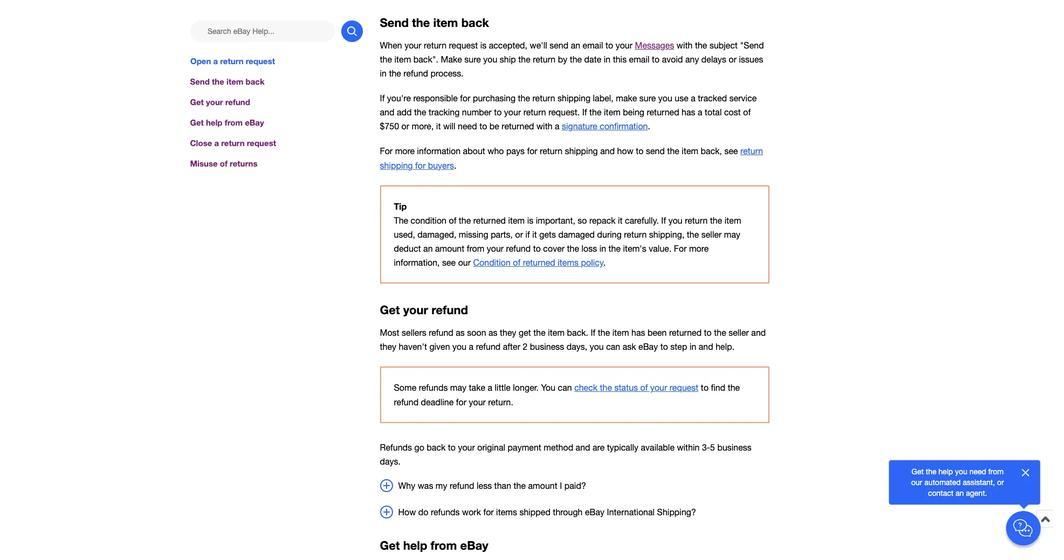 Task type: locate. For each thing, give the bounding box(es) containing it.
work
[[462, 507, 481, 517]]

to down "messages" on the right top
[[652, 54, 660, 64]]

your
[[405, 40, 422, 50], [616, 40, 633, 50], [206, 97, 223, 107], [504, 107, 521, 117], [487, 244, 504, 253], [403, 303, 428, 317], [650, 383, 667, 393], [469, 397, 486, 407], [458, 443, 475, 452]]

send up when
[[380, 15, 409, 29]]

1 vertical spatial an
[[423, 244, 433, 253]]

get your refund down open a return request
[[190, 97, 250, 107]]

0 horizontal spatial back
[[246, 77, 265, 86]]

0 horizontal spatial email
[[583, 40, 603, 50]]

returned up step
[[669, 328, 702, 338]]

refund up given
[[429, 328, 454, 338]]

0 vertical spatial amount
[[435, 244, 465, 253]]

back inside 'send the item back' link
[[246, 77, 265, 86]]

see right back,
[[725, 146, 738, 156]]

of right cost
[[743, 107, 751, 117]]

for down $750
[[380, 146, 393, 156]]

0 vertical spatial refunds
[[419, 383, 448, 393]]

they down most
[[380, 342, 396, 352]]

items down than
[[496, 507, 517, 517]]

a right open
[[213, 56, 218, 66]]

amount inside tip the condition of the returned item is important, so repack it carefully. if you return the item used, damaged, missing parts, or if it gets damaged during return shipping, the seller may deduct an amount from your refund to cover the loss in the item's value. for more information, see our
[[435, 244, 465, 253]]

less
[[477, 481, 492, 491]]

1 horizontal spatial send
[[380, 15, 409, 29]]

in
[[604, 54, 611, 64], [380, 69, 387, 78], [600, 244, 606, 253], [690, 342, 697, 352]]

if
[[526, 230, 530, 239]]

0 horizontal spatial send the item back
[[190, 77, 265, 86]]

refund down 'if'
[[506, 244, 531, 253]]

get your refund
[[190, 97, 250, 107], [380, 303, 468, 317]]

gets
[[539, 230, 556, 239]]

is inside tip the condition of the returned item is important, so repack it carefully. if you return the item used, damaged, missing parts, or if it gets damaged during return shipping, the seller may deduct an amount from your refund to cover the loss in the item's value. for more information, see our
[[527, 216, 534, 225]]

in inside tip the condition of the returned item is important, so repack it carefully. if you return the item used, damaged, missing parts, or if it gets damaged during return shipping, the seller may deduct an amount from your refund to cover the loss in the item's value. for more information, see our
[[600, 244, 606, 253]]

see inside tip the condition of the returned item is important, so repack it carefully. if you return the item used, damaged, missing parts, or if it gets damaged during return shipping, the seller may deduct an amount from your refund to cover the loss in the item's value. for more information, see our
[[442, 258, 456, 267]]

back down open a return request link
[[246, 77, 265, 86]]

an inside tip the condition of the returned item is important, so repack it carefully. if you return the item used, damaged, missing parts, or if it gets damaged during return shipping, the seller may deduct an amount from your refund to cover the loss in the item's value. for more information, see our
[[423, 244, 433, 253]]

you inside get the help you need from our automated assistant, or contact an agent.
[[955, 468, 968, 476]]

request left the find
[[670, 383, 699, 393]]

when your return request is accepted, we'll send an email to your messages
[[380, 40, 674, 50]]

0 horizontal spatial our
[[458, 258, 471, 267]]

to inside refunds go back to your original payment method and are typically available within 3-5 business days.
[[448, 443, 456, 452]]

help up automated
[[939, 468, 953, 476]]

to up be
[[494, 107, 502, 117]]

need up assistant,
[[970, 468, 987, 476]]

shipped
[[520, 507, 551, 517]]

get help from ebay inside get help from ebay link
[[190, 118, 264, 127]]

0 vertical spatial send
[[380, 15, 409, 29]]

back
[[462, 15, 489, 29], [246, 77, 265, 86], [427, 443, 446, 452]]

can right the you
[[558, 383, 572, 393]]

your inside the if you're responsible for purchasing the return shipping label, make sure you use a tracked service and add the tracking number to your return request. if the item being returned has a total cost of $750 or more, it will need to be returned with a
[[504, 107, 521, 117]]

most sellers refund as soon as they get the item back. if the item has been returned to the seller and they haven't given you a refund after 2 business days, you can ask ebay to step in and help.
[[380, 328, 766, 352]]

to
[[606, 40, 613, 50], [652, 54, 660, 64], [494, 107, 502, 117], [480, 122, 487, 131], [636, 146, 644, 156], [533, 244, 541, 253], [704, 328, 712, 338], [661, 342, 668, 352], [701, 383, 709, 393], [448, 443, 456, 452]]

if right back.
[[591, 328, 596, 338]]

1 vertical spatial amount
[[528, 481, 558, 491]]

you up shipping,
[[669, 216, 683, 225]]

can inside "most sellers refund as soon as they get the item back. if the item has been returned to the seller and they haven't given you a refund after 2 business days, you can ask ebay to step in and help."
[[606, 342, 620, 352]]

original
[[478, 443, 505, 452]]

0 vertical spatial more
[[395, 146, 415, 156]]

1 vertical spatial need
[[970, 468, 987, 476]]

use
[[675, 93, 689, 103]]

1 horizontal spatial send the item back
[[380, 15, 489, 29]]

misuse
[[190, 159, 218, 168]]

return inside return shipping for buyers
[[741, 146, 763, 156]]

returned down cover
[[523, 258, 555, 267]]

business right 2
[[530, 342, 564, 352]]

seller inside "most sellers refund as soon as they get the item back. if the item has been returned to the seller and they haven't given you a refund after 2 business days, you can ask ebay to step in and help."
[[729, 328, 749, 338]]

may inside tip the condition of the returned item is important, so repack it carefully. if you return the item used, damaged, missing parts, or if it gets damaged during return shipping, the seller may deduct an amount from your refund to cover the loss in the item's value. for more information, see our
[[724, 230, 741, 239]]

1 vertical spatial can
[[558, 383, 572, 393]]

purchasing
[[473, 93, 516, 103]]

find
[[711, 383, 726, 393]]

for inside tip the condition of the returned item is important, so repack it carefully. if you return the item used, damaged, missing parts, or if it gets damaged during return shipping, the seller may deduct an amount from your refund to cover the loss in the item's value. for more information, see our
[[674, 244, 687, 253]]

send up by
[[550, 40, 569, 50]]

you inside with the subject "send the item back". make sure you ship the return by the date in this email to avoid any delays or issues in the refund process.
[[483, 54, 498, 64]]

help.
[[716, 342, 735, 352]]

delays
[[702, 54, 727, 64]]

or down "subject"
[[729, 54, 737, 64]]

get
[[519, 328, 531, 338]]

to up this
[[606, 40, 613, 50]]

get help from ebay up close a return request
[[190, 118, 264, 127]]

total
[[705, 107, 722, 117]]

your inside tip the condition of the returned item is important, so repack it carefully. if you return the item used, damaged, missing parts, or if it gets damaged during return shipping, the seller may deduct an amount from your refund to cover the loss in the item's value. for more information, see our
[[487, 244, 504, 253]]

is up 'if'
[[527, 216, 534, 225]]

1 horizontal spatial email
[[629, 54, 650, 64]]

your up back".
[[405, 40, 422, 50]]

to right been
[[704, 328, 712, 338]]

0 horizontal spatial items
[[496, 507, 517, 517]]

for right pays
[[527, 146, 538, 156]]

1 horizontal spatial has
[[682, 107, 696, 117]]

1 horizontal spatial as
[[489, 328, 498, 338]]

1 vertical spatial get your refund
[[380, 303, 468, 317]]

returned inside tip the condition of the returned item is important, so repack it carefully. if you return the item used, damaged, missing parts, or if it gets damaged during return shipping, the seller may deduct an amount from your refund to cover the loss in the item's value. for more information, see our
[[473, 216, 506, 225]]

0 vertical spatial send the item back
[[380, 15, 489, 29]]

of right condition
[[513, 258, 521, 267]]

you up assistant,
[[955, 468, 968, 476]]

cover
[[543, 244, 565, 253]]

has down use at top right
[[682, 107, 696, 117]]

the
[[394, 216, 408, 225]]

will
[[443, 122, 456, 131]]

business inside "most sellers refund as soon as they get the item back. if the item has been returned to the seller and they haven't given you a refund after 2 business days, you can ask ebay to step in and help."
[[530, 342, 564, 352]]

an
[[571, 40, 580, 50], [423, 244, 433, 253], [956, 489, 964, 498]]

1 vertical spatial .
[[454, 160, 457, 170]]

1 horizontal spatial sure
[[640, 93, 656, 103]]

0 vertical spatial shipping
[[558, 93, 591, 103]]

a down "soon"
[[469, 342, 474, 352]]

more right value.
[[689, 244, 709, 253]]

refunds right do
[[431, 507, 460, 517]]

or
[[729, 54, 737, 64], [402, 122, 409, 131], [515, 230, 523, 239], [997, 478, 1004, 487]]

1 vertical spatial sure
[[640, 93, 656, 103]]

send the item back down open a return request
[[190, 77, 265, 86]]

sure inside with the subject "send the item back". make sure you ship the return by the date in this email to avoid any delays or issues in the refund process.
[[465, 54, 481, 64]]

0 horizontal spatial see
[[442, 258, 456, 267]]

as left "soon"
[[456, 328, 465, 338]]

some
[[394, 383, 417, 393]]

0 vertical spatial our
[[458, 258, 471, 267]]

in inside "most sellers refund as soon as they get the item back. if the item has been returned to the seller and they haven't given you a refund after 2 business days, you can ask ebay to step in and help."
[[690, 342, 697, 352]]

to inside with the subject "send the item back". make sure you ship the return by the date in this email to avoid any delays or issues in the refund process.
[[652, 54, 660, 64]]

1 vertical spatial with
[[537, 122, 553, 131]]

sure inside the if you're responsible for purchasing the return shipping label, make sure you use a tracked service and add the tracking number to your return request. if the item being returned has a total cost of $750 or more, it will need to be returned with a
[[640, 93, 656, 103]]

0 horizontal spatial an
[[423, 244, 433, 253]]

get help from ebay
[[190, 118, 264, 127], [380, 539, 489, 553]]

0 horizontal spatial send
[[550, 40, 569, 50]]

request up 'send the item back' link on the left top of page
[[246, 56, 275, 66]]

2 vertical spatial an
[[956, 489, 964, 498]]

if up shipping,
[[661, 216, 666, 225]]

messages link
[[635, 40, 674, 50]]

2 as from the left
[[489, 328, 498, 338]]

within
[[677, 443, 700, 452]]

an down damaged,
[[423, 244, 433, 253]]

more inside tip the condition of the returned item is important, so repack it carefully. if you return the item used, damaged, missing parts, or if it gets damaged during return shipping, the seller may deduct an amount from your refund to cover the loss in the item's value. for more information, see our
[[689, 244, 709, 253]]

tip the condition of the returned item is important, so repack it carefully. if you return the item used, damaged, missing parts, or if it gets damaged during return shipping, the seller may deduct an amount from your refund to cover the loss in the item's value. for more information, see our
[[394, 201, 741, 267]]

you left ship
[[483, 54, 498, 64]]

get help from ebay down do
[[380, 539, 489, 553]]

1 vertical spatial seller
[[729, 328, 749, 338]]

1 horizontal spatial back
[[427, 443, 446, 452]]

0 horizontal spatial help
[[206, 118, 222, 127]]

1 vertical spatial it
[[618, 216, 623, 225]]

1 horizontal spatial may
[[724, 230, 741, 239]]

1 horizontal spatial our
[[912, 478, 923, 487]]

1 horizontal spatial see
[[725, 146, 738, 156]]

ebay down been
[[639, 342, 658, 352]]

in right "loss"
[[600, 244, 606, 253]]

for down shipping,
[[674, 244, 687, 253]]

of up damaged,
[[449, 216, 457, 225]]

0 vertical spatial may
[[724, 230, 741, 239]]

your down take
[[469, 397, 486, 407]]

shipping
[[558, 93, 591, 103], [565, 146, 598, 156], [380, 160, 413, 170]]

seller inside tip the condition of the returned item is important, so repack it carefully. if you return the item used, damaged, missing parts, or if it gets damaged during return shipping, the seller may deduct an amount from your refund to cover the loss in the item's value. for more information, see our
[[702, 230, 722, 239]]

refund inside tip the condition of the returned item is important, so repack it carefully. if you return the item used, damaged, missing parts, or if it gets damaged during return shipping, the seller may deduct an amount from your refund to cover the loss in the item's value. for more information, see our
[[506, 244, 531, 253]]

0 horizontal spatial has
[[632, 328, 645, 338]]

if
[[380, 93, 385, 103], [582, 107, 587, 117], [661, 216, 666, 225], [591, 328, 596, 338]]

refund inside with the subject "send the item back". make sure you ship the return by the date in this email to avoid any delays or issues in the refund process.
[[404, 69, 428, 78]]

sure up being
[[640, 93, 656, 103]]

0 horizontal spatial send
[[190, 77, 210, 86]]

open
[[190, 56, 211, 66]]

back,
[[701, 146, 722, 156]]

you
[[483, 54, 498, 64], [658, 93, 673, 103], [669, 216, 683, 225], [453, 342, 467, 352], [590, 342, 604, 352], [955, 468, 968, 476]]

why
[[398, 481, 415, 491]]

shipping,
[[649, 230, 685, 239]]

1 horizontal spatial business
[[718, 443, 752, 452]]

with down 'request.'
[[537, 122, 553, 131]]

1 horizontal spatial help
[[403, 539, 427, 553]]

a down 'request.'
[[555, 122, 560, 131]]

0 vertical spatial they
[[500, 328, 517, 338]]

email
[[583, 40, 603, 50], [629, 54, 650, 64]]

1 vertical spatial see
[[442, 258, 456, 267]]

request for close a return request
[[247, 138, 276, 148]]

it right 'if'
[[532, 230, 537, 239]]

0 horizontal spatial get your refund
[[190, 97, 250, 107]]

0 horizontal spatial business
[[530, 342, 564, 352]]

how
[[398, 507, 416, 517]]

my
[[436, 481, 447, 491]]

1 horizontal spatial amount
[[528, 481, 558, 491]]

1 vertical spatial may
[[450, 383, 467, 393]]

1 vertical spatial business
[[718, 443, 752, 452]]

a right close
[[214, 138, 219, 148]]

0 vertical spatial an
[[571, 40, 580, 50]]

of
[[743, 107, 751, 117], [220, 159, 228, 168], [449, 216, 457, 225], [513, 258, 521, 267], [641, 383, 648, 393]]

2 vertical spatial shipping
[[380, 160, 413, 170]]

help up close
[[206, 118, 222, 127]]

get your refund up sellers
[[380, 303, 468, 317]]

email right this
[[629, 54, 650, 64]]

ebay up close a return request
[[245, 118, 264, 127]]

1 horizontal spatial with
[[677, 40, 693, 50]]

need down number
[[458, 122, 477, 131]]

shipping up 'request.'
[[558, 93, 591, 103]]

your up condition
[[487, 244, 504, 253]]

through
[[553, 507, 583, 517]]

may
[[724, 230, 741, 239], [450, 383, 467, 393]]

0 vertical spatial seller
[[702, 230, 722, 239]]

0 horizontal spatial it
[[436, 122, 441, 131]]

0 vertical spatial for
[[380, 146, 393, 156]]

why was my refund less than the amount i paid?
[[398, 481, 586, 491]]

0 vertical spatial sure
[[465, 54, 481, 64]]

0 horizontal spatial amount
[[435, 244, 465, 253]]

1 vertical spatial help
[[939, 468, 953, 476]]

amount left i
[[528, 481, 558, 491]]

1 vertical spatial back
[[246, 77, 265, 86]]

0 horizontal spatial with
[[537, 122, 553, 131]]

issues
[[739, 54, 764, 64]]

it up during
[[618, 216, 623, 225]]

has inside the if you're responsible for purchasing the return shipping label, make sure you use a tracked service and add the tracking number to your return request. if the item being returned has a total cost of $750 or more, it will need to be returned with a
[[682, 107, 696, 117]]

with inside with the subject "send the item back". make sure you ship the return by the date in this email to avoid any delays or issues in the refund process.
[[677, 40, 693, 50]]

request for open a return request
[[246, 56, 275, 66]]

2 horizontal spatial help
[[939, 468, 953, 476]]

refund inside dropdown button
[[450, 481, 474, 491]]

1 vertical spatial they
[[380, 342, 396, 352]]

shipping?
[[657, 507, 696, 517]]

and
[[380, 107, 395, 117], [600, 146, 615, 156], [752, 328, 766, 338], [699, 342, 713, 352], [576, 443, 590, 452]]

seller
[[702, 230, 722, 239], [729, 328, 749, 338]]

1 horizontal spatial for
[[674, 244, 687, 253]]

get for get the help you need from our automated assistant, or contact an agent. tooltip
[[912, 468, 924, 476]]

of inside tip the condition of the returned item is important, so repack it carefully. if you return the item used, damaged, missing parts, or if it gets damaged during return shipping, the seller may deduct an amount from your refund to cover the loss in the item's value. for more information, see our
[[449, 216, 457, 225]]

0 vertical spatial see
[[725, 146, 738, 156]]

see
[[725, 146, 738, 156], [442, 258, 456, 267]]

to right go
[[448, 443, 456, 452]]

request down get help from ebay link
[[247, 138, 276, 148]]

back.
[[567, 328, 588, 338]]

send the item back up back".
[[380, 15, 489, 29]]

or inside with the subject "send the item back". make sure you ship the return by the date in this email to avoid any delays or issues in the refund process.
[[729, 54, 737, 64]]

items down cover
[[558, 258, 579, 267]]

0 horizontal spatial for
[[380, 146, 393, 156]]

send
[[380, 15, 409, 29], [190, 77, 210, 86]]

or left 'if'
[[515, 230, 523, 239]]

damaged
[[559, 230, 595, 239]]

ask
[[623, 342, 636, 352]]

refund
[[404, 69, 428, 78], [225, 97, 250, 107], [506, 244, 531, 253], [432, 303, 468, 317], [429, 328, 454, 338], [476, 342, 501, 352], [394, 397, 419, 407], [450, 481, 474, 491]]

more
[[395, 146, 415, 156], [689, 244, 709, 253]]

how do refunds work for items shipped through ebay international shipping?
[[398, 507, 696, 517]]

has
[[682, 107, 696, 117], [632, 328, 645, 338]]

1 vertical spatial more
[[689, 244, 709, 253]]

to right how
[[636, 146, 644, 156]]

1 horizontal spatial they
[[500, 328, 517, 338]]

repack
[[590, 216, 616, 225]]

1 horizontal spatial can
[[606, 342, 620, 352]]

amount inside dropdown button
[[528, 481, 558, 491]]

our inside get the help you need from our automated assistant, or contact an agent.
[[912, 478, 923, 487]]

2 vertical spatial it
[[532, 230, 537, 239]]

seller right shipping,
[[702, 230, 722, 239]]

can left the ask
[[606, 342, 620, 352]]

help
[[206, 118, 222, 127], [939, 468, 953, 476], [403, 539, 427, 553]]

during
[[597, 230, 622, 239]]

1 vertical spatial get help from ebay
[[380, 539, 489, 553]]

ebay inside "most sellers refund as soon as they get the item back. if the item has been returned to the seller and they haven't given you a refund after 2 business days, you can ask ebay to step in and help."
[[639, 342, 658, 352]]

number
[[462, 107, 492, 117]]

they up after
[[500, 328, 517, 338]]

paid?
[[565, 481, 586, 491]]

0 vertical spatial items
[[558, 258, 579, 267]]

2 horizontal spatial .
[[648, 122, 650, 131]]

for right the work
[[484, 507, 494, 517]]

1 horizontal spatial .
[[604, 258, 606, 267]]

2 vertical spatial back
[[427, 443, 446, 452]]

condition of returned items policy link
[[473, 258, 604, 267]]

to left step
[[661, 342, 668, 352]]

send right how
[[646, 146, 665, 156]]

a left the total at the right
[[698, 107, 703, 117]]

0 horizontal spatial can
[[558, 383, 572, 393]]

1 vertical spatial send
[[646, 146, 665, 156]]

0 vertical spatial .
[[648, 122, 650, 131]]

shipping down $750
[[380, 160, 413, 170]]

.
[[648, 122, 650, 131], [454, 160, 457, 170], [604, 258, 606, 267]]

amount down damaged,
[[435, 244, 465, 253]]

or inside get the help you need from our automated assistant, or contact an agent.
[[997, 478, 1004, 487]]

a left little
[[488, 383, 493, 393]]

for right deadline
[[456, 397, 467, 407]]

send
[[550, 40, 569, 50], [646, 146, 665, 156]]

back right go
[[427, 443, 446, 452]]

"send
[[740, 40, 764, 50]]

as right "soon"
[[489, 328, 498, 338]]

your down purchasing
[[504, 107, 521, 117]]

or down add
[[402, 122, 409, 131]]

agent.
[[966, 489, 987, 498]]

1 horizontal spatial is
[[527, 216, 534, 225]]

1 vertical spatial has
[[632, 328, 645, 338]]

0 horizontal spatial sure
[[465, 54, 481, 64]]

0 vertical spatial need
[[458, 122, 477, 131]]

ebay
[[245, 118, 264, 127], [639, 342, 658, 352], [585, 507, 605, 517], [460, 539, 489, 553]]

email up date
[[583, 40, 603, 50]]

get inside get the help you need from our automated assistant, or contact an agent.
[[912, 468, 924, 476]]

2 horizontal spatial an
[[956, 489, 964, 498]]

for
[[380, 146, 393, 156], [674, 244, 687, 253]]

2 horizontal spatial it
[[618, 216, 623, 225]]

for inside dropdown button
[[484, 507, 494, 517]]

0 horizontal spatial is
[[480, 40, 487, 50]]

for inside return shipping for buyers
[[415, 160, 426, 170]]

0 vertical spatial with
[[677, 40, 693, 50]]

refund right my at the left
[[450, 481, 474, 491]]

0 vertical spatial can
[[606, 342, 620, 352]]

the inside dropdown button
[[514, 481, 526, 491]]

request up make on the left
[[449, 40, 478, 50]]

open a return request
[[190, 56, 275, 66]]

an inside get the help you need from our automated assistant, or contact an agent.
[[956, 489, 964, 498]]

information,
[[394, 258, 440, 267]]

amount
[[435, 244, 465, 253], [528, 481, 558, 491]]

our inside tip the condition of the returned item is important, so repack it carefully. if you return the item used, damaged, missing parts, or if it gets damaged during return shipping, the seller may deduct an amount from your refund to cover the loss in the item's value. for more information, see our
[[458, 258, 471, 267]]

more down $750
[[395, 146, 415, 156]]

items inside dropdown button
[[496, 507, 517, 517]]

1 vertical spatial email
[[629, 54, 650, 64]]

in right step
[[690, 342, 697, 352]]

a
[[213, 56, 218, 66], [691, 93, 696, 103], [698, 107, 703, 117], [555, 122, 560, 131], [214, 138, 219, 148], [469, 342, 474, 352], [488, 383, 493, 393]]

check
[[575, 383, 598, 393]]

refund down some
[[394, 397, 419, 407]]

it
[[436, 122, 441, 131], [618, 216, 623, 225], [532, 230, 537, 239]]

or right assistant,
[[997, 478, 1004, 487]]



Task type: vqa. For each thing, say whether or not it's contained in the screenshot.
Total
yes



Task type: describe. For each thing, give the bounding box(es) containing it.
misuse of returns link
[[190, 158, 363, 170]]

ebay inside get help from ebay link
[[245, 118, 264, 127]]

1 vertical spatial send the item back
[[190, 77, 265, 86]]

return shipping for buyers
[[380, 146, 763, 170]]

responsible
[[413, 93, 458, 103]]

5
[[710, 443, 715, 452]]

email inside with the subject "send the item back". make sure you ship the return by the date in this email to avoid any delays or issues in the refund process.
[[629, 54, 650, 64]]

returned right be
[[502, 122, 534, 131]]

how do refunds work for items shipped through ebay international shipping? button
[[380, 506, 769, 519]]

back inside refunds go back to your original payment method and are typically available within 3-5 business days.
[[427, 443, 446, 452]]

1 horizontal spatial items
[[558, 258, 579, 267]]

need inside the if you're responsible for purchasing the return shipping label, make sure you use a tracked service and add the tracking number to your return request. if the item being returned has a total cost of $750 or more, it will need to be returned with a
[[458, 122, 477, 131]]

date
[[584, 54, 602, 64]]

add
[[397, 107, 412, 117]]

a right use at top right
[[691, 93, 696, 103]]

you right 'days,'
[[590, 342, 604, 352]]

need inside get the help you need from our automated assistant, or contact an agent.
[[970, 468, 987, 476]]

returned inside "most sellers refund as soon as they get the item back. if the item has been returned to the seller and they haven't given you a refund after 2 business days, you can ask ebay to step in and help."
[[669, 328, 702, 338]]

refund up close a return request
[[225, 97, 250, 107]]

0 horizontal spatial may
[[450, 383, 467, 393]]

item inside the if you're responsible for purchasing the return shipping label, make sure you use a tracked service and add the tracking number to your return request. if the item being returned has a total cost of $750 or more, it will need to be returned with a
[[604, 107, 621, 117]]

haven't
[[399, 342, 427, 352]]

some refunds may take a little longer. you can check the status of your request
[[394, 383, 699, 393]]

make
[[616, 93, 637, 103]]

condition
[[411, 216, 447, 225]]

shipping inside the if you're responsible for purchasing the return shipping label, make sure you use a tracked service and add the tracking number to your return request. if the item being returned has a total cost of $750 or more, it will need to be returned with a
[[558, 93, 591, 103]]

payment
[[508, 443, 541, 452]]

2 vertical spatial help
[[403, 539, 427, 553]]

loss
[[582, 244, 597, 253]]

ebay down the work
[[460, 539, 489, 553]]

than
[[494, 481, 511, 491]]

if inside tip the condition of the returned item is important, so repack it carefully. if you return the item used, damaged, missing parts, or if it gets damaged during return shipping, the seller may deduct an amount from your refund to cover the loss in the item's value. for more information, see our
[[661, 216, 666, 225]]

for more information about who pays for return shipping and how to send the item back, see
[[380, 146, 741, 156]]

used,
[[394, 230, 415, 239]]

get for get your refund link
[[190, 97, 204, 107]]

your inside to find the refund deadline for your return.
[[469, 397, 486, 407]]

get your refund link
[[190, 96, 363, 108]]

any
[[686, 54, 699, 64]]

by
[[558, 54, 568, 64]]

longer.
[[513, 383, 539, 393]]

refund inside to find the refund deadline for your return.
[[394, 397, 419, 407]]

close
[[190, 138, 212, 148]]

1 as from the left
[[456, 328, 465, 338]]

help inside get the help you need from our automated assistant, or contact an agent.
[[939, 468, 953, 476]]

close a return request link
[[190, 137, 363, 149]]

and inside the if you're responsible for purchasing the return shipping label, make sure you use a tracked service and add the tracking number to your return request. if the item being returned has a total cost of $750 or more, it will need to be returned with a
[[380, 107, 395, 117]]

from inside tip the condition of the returned item is important, so repack it carefully. if you return the item used, damaged, missing parts, or if it gets damaged during return shipping, the seller may deduct an amount from your refund to cover the loss in the item's value. for more information, see our
[[467, 244, 485, 253]]

make
[[441, 54, 462, 64]]

process.
[[431, 69, 464, 78]]

to find the refund deadline for your return.
[[394, 383, 740, 407]]

tracked
[[698, 93, 727, 103]]

when
[[380, 40, 402, 50]]

international
[[607, 507, 655, 517]]

little
[[495, 383, 511, 393]]

how
[[617, 146, 634, 156]]

about
[[463, 146, 485, 156]]

0 vertical spatial help
[[206, 118, 222, 127]]

0 horizontal spatial .
[[454, 160, 457, 170]]

0 vertical spatial get your refund
[[190, 97, 250, 107]]

return shipping for buyers link
[[380, 146, 763, 170]]

or inside tip the condition of the returned item is important, so repack it carefully. if you return the item used, damaged, missing parts, or if it gets damaged during return shipping, the seller may deduct an amount from your refund to cover the loss in the item's value. for more information, see our
[[515, 230, 523, 239]]

send the item back link
[[190, 76, 363, 87]]

your inside refunds go back to your original payment method and are typically available within 3-5 business days.
[[458, 443, 475, 452]]

open a return request link
[[190, 55, 363, 67]]

business inside refunds go back to your original payment method and are typically available within 3-5 business days.
[[718, 443, 752, 452]]

label,
[[593, 93, 614, 103]]

back".
[[414, 54, 439, 64]]

do
[[418, 507, 429, 517]]

in left this
[[604, 54, 611, 64]]

your up sellers
[[403, 303, 428, 317]]

misuse of returns
[[190, 159, 258, 168]]

1 vertical spatial shipping
[[565, 146, 598, 156]]

close a return request
[[190, 138, 276, 148]]

typically
[[607, 443, 639, 452]]

refunds inside the how do refunds work for items shipped through ebay international shipping? dropdown button
[[431, 507, 460, 517]]

0 horizontal spatial they
[[380, 342, 396, 352]]

carefully.
[[625, 216, 659, 225]]

tip
[[394, 201, 407, 211]]

of right "status" on the bottom of page
[[641, 383, 648, 393]]

refund down "soon"
[[476, 342, 501, 352]]

and inside refunds go back to your original payment method and are typically available within 3-5 business days.
[[576, 443, 590, 452]]

3-
[[702, 443, 710, 452]]

if left you're
[[380, 93, 385, 103]]

from inside get the help you need from our automated assistant, or contact an agent.
[[989, 468, 1004, 476]]

if up signature
[[582, 107, 587, 117]]

a inside "most sellers refund as soon as they get the item back. if the item has been returned to the seller and they haven't given you a refund after 2 business days, you can ask ebay to step in and help."
[[469, 342, 474, 352]]

sellers
[[402, 328, 427, 338]]

you right given
[[453, 342, 467, 352]]

this
[[613, 54, 627, 64]]

status
[[615, 383, 638, 393]]

to left be
[[480, 122, 487, 131]]

accepted,
[[489, 40, 528, 50]]

with inside the if you're responsible for purchasing the return shipping label, make sure you use a tracked service and add the tracking number to your return request. if the item being returned has a total cost of $750 or more, it will need to be returned with a
[[537, 122, 553, 131]]

for inside to find the refund deadline for your return.
[[456, 397, 467, 407]]

days.
[[380, 457, 401, 466]]

get the help you need from our automated assistant, or contact an agent. tooltip
[[907, 467, 1009, 499]]

soon
[[467, 328, 486, 338]]

after
[[503, 342, 521, 352]]

returned down use at top right
[[647, 107, 679, 117]]

damaged,
[[418, 230, 457, 239]]

1 horizontal spatial get your refund
[[380, 303, 468, 317]]

returns
[[230, 159, 258, 168]]

1 horizontal spatial send
[[646, 146, 665, 156]]

step
[[671, 342, 687, 352]]

you
[[541, 383, 556, 393]]

to inside tip the condition of the returned item is important, so repack it carefully. if you return the item used, damaged, missing parts, or if it gets damaged during return shipping, the seller may deduct an amount from your refund to cover the loss in the item's value. for more information, see our
[[533, 244, 541, 253]]

item inside with the subject "send the item back". make sure you ship the return by the date in this email to avoid any delays or issues in the refund process.
[[395, 54, 411, 64]]

you inside tip the condition of the returned item is important, so repack it carefully. if you return the item used, damaged, missing parts, or if it gets damaged during return shipping, the seller may deduct an amount from your refund to cover the loss in the item's value. for more information, see our
[[669, 216, 683, 225]]

get for get help from ebay link
[[190, 118, 204, 127]]

cost
[[724, 107, 741, 117]]

your right "status" on the bottom of page
[[650, 383, 667, 393]]

0 vertical spatial back
[[462, 15, 489, 29]]

the inside get the help you need from our automated assistant, or contact an agent.
[[926, 468, 937, 476]]

1 horizontal spatial an
[[571, 40, 580, 50]]

why was my refund less than the amount i paid? button
[[380, 479, 769, 493]]

in down when
[[380, 69, 387, 78]]

policy
[[581, 258, 604, 267]]

the inside to find the refund deadline for your return.
[[728, 383, 740, 393]]

parts,
[[491, 230, 513, 239]]

was
[[418, 481, 433, 491]]

return.
[[488, 397, 513, 407]]

0 horizontal spatial more
[[395, 146, 415, 156]]

i
[[560, 481, 562, 491]]

your up this
[[616, 40, 633, 50]]

service
[[730, 93, 757, 103]]

2 vertical spatial .
[[604, 258, 606, 267]]

refunds go back to your original payment method and are typically available within 3-5 business days.
[[380, 443, 752, 466]]

if inside "most sellers refund as soon as they get the item back. if the item has been returned to the seller and they haven't given you a refund after 2 business days, you can ask ebay to step in and help."
[[591, 328, 596, 338]]

refund up "soon"
[[432, 303, 468, 317]]

more,
[[412, 122, 434, 131]]

avoid
[[662, 54, 683, 64]]

who
[[488, 146, 504, 156]]

take
[[469, 383, 485, 393]]

or inside the if you're responsible for purchasing the return shipping label, make sure you use a tracked service and add the tracking number to your return request. if the item being returned has a total cost of $750 or more, it will need to be returned with a
[[402, 122, 409, 131]]

your up close
[[206, 97, 223, 107]]

Search eBay Help... text field
[[190, 20, 335, 42]]

for inside the if you're responsible for purchasing the return shipping label, make sure you use a tracked service and add the tracking number to your return request. if the item being returned has a total cost of $750 or more, it will need to be returned with a
[[460, 93, 471, 103]]

messages
[[635, 40, 674, 50]]

request for when your return request is accepted, we'll send an email to your messages
[[449, 40, 478, 50]]

information
[[417, 146, 461, 156]]

check the status of your request link
[[575, 383, 699, 393]]

we'll
[[530, 40, 547, 50]]

return inside with the subject "send the item back". make sure you ship the return by the date in this email to avoid any delays or issues in the refund process.
[[533, 54, 556, 64]]

you inside the if you're responsible for purchasing the return shipping label, make sure you use a tracked service and add the tracking number to your return request. if the item being returned has a total cost of $750 or more, it will need to be returned with a
[[658, 93, 673, 103]]

ship
[[500, 54, 516, 64]]

buyers
[[428, 160, 454, 170]]

important,
[[536, 216, 575, 225]]

shipping inside return shipping for buyers
[[380, 160, 413, 170]]

of inside the if you're responsible for purchasing the return shipping label, make sure you use a tracked service and add the tracking number to your return request. if the item being returned has a total cost of $750 or more, it will need to be returned with a
[[743, 107, 751, 117]]

it inside the if you're responsible for purchasing the return shipping label, make sure you use a tracked service and add the tracking number to your return request. if the item being returned has a total cost of $750 or more, it will need to be returned with a
[[436, 122, 441, 131]]

to inside to find the refund deadline for your return.
[[701, 383, 709, 393]]

ebay inside the how do refunds work for items shipped through ebay international shipping? dropdown button
[[585, 507, 605, 517]]

of right misuse
[[220, 159, 228, 168]]

has inside "most sellers refund as soon as they get the item back. if the item has been returned to the seller and they haven't given you a refund after 2 business days, you can ask ebay to step in and help."
[[632, 328, 645, 338]]

you're
[[387, 93, 411, 103]]

signature
[[562, 122, 598, 131]]

item's
[[623, 244, 647, 253]]

subject
[[710, 40, 738, 50]]

most
[[380, 328, 400, 338]]



